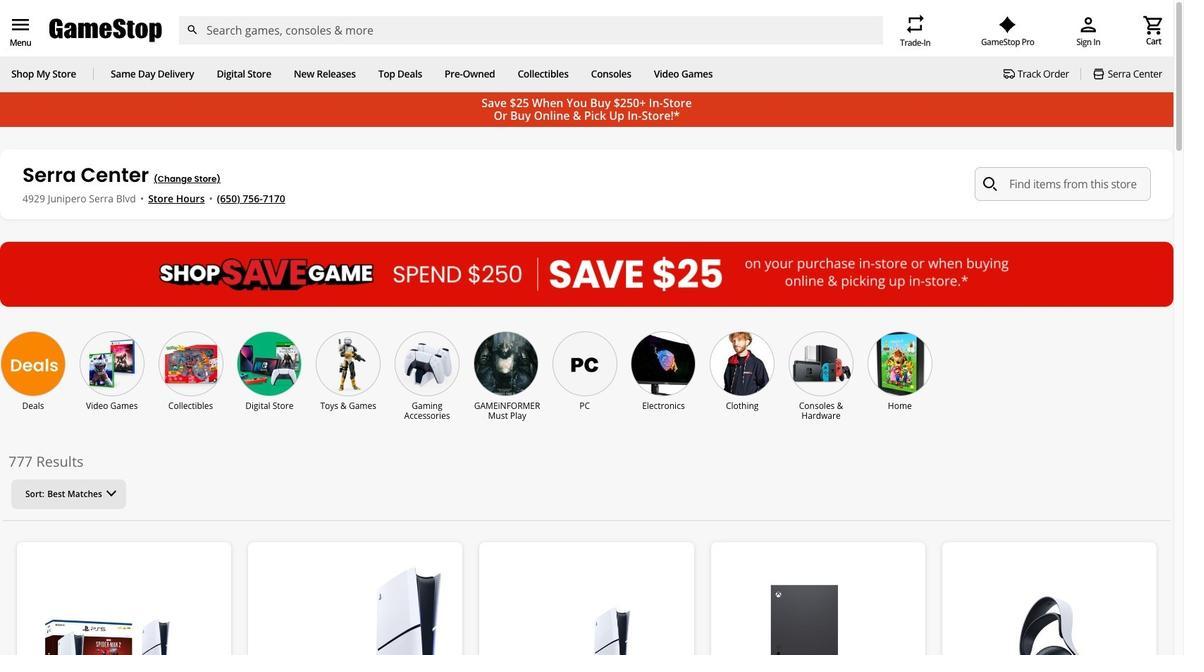 Task type: locate. For each thing, give the bounding box(es) containing it.
gamestop image
[[49, 17, 162, 44]]

Search games, consoles & more search field
[[207, 16, 858, 44]]

None search field
[[178, 16, 883, 44]]



Task type: vqa. For each thing, say whether or not it's contained in the screenshot.
GAMESTOP image
yes



Task type: describe. For each thing, give the bounding box(es) containing it.
Find items from this store field
[[975, 167, 1151, 201]]

search icon image
[[984, 177, 998, 191]]

gamestop pro icon image
[[999, 16, 1017, 33]]



